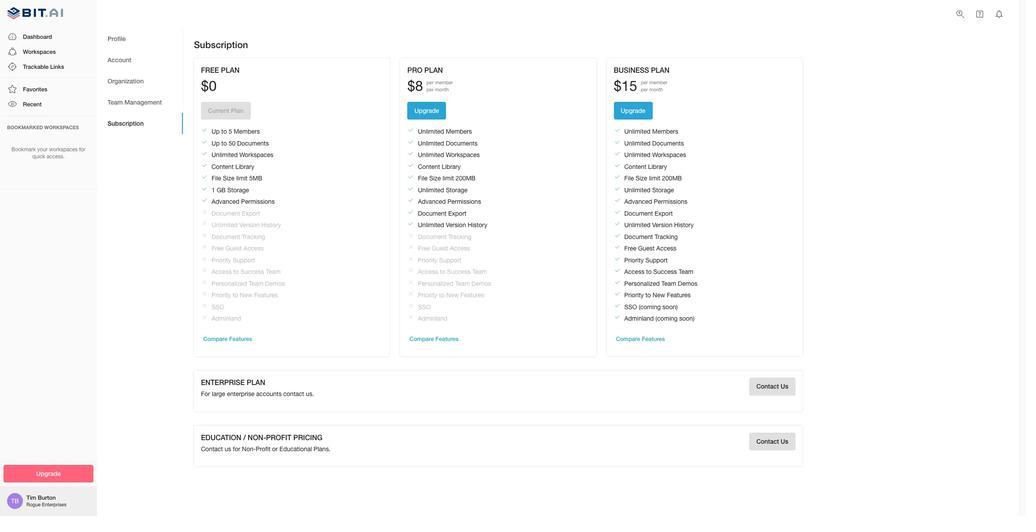 Task type: locate. For each thing, give the bounding box(es) containing it.
support for $0
[[233, 256, 255, 264]]

2 compare features button from the left
[[408, 332, 461, 346]]

enterprises
[[42, 502, 66, 507]]

profile link
[[97, 28, 183, 49]]

permissions for $8
[[448, 198, 481, 205]]

member for $15
[[650, 80, 668, 85]]

0 horizontal spatial unlimited members
[[418, 128, 472, 135]]

advanced
[[212, 198, 239, 205], [418, 198, 446, 205], [625, 198, 653, 205]]

plans.
[[314, 445, 331, 452]]

2 horizontal spatial free
[[625, 245, 637, 252]]

document tracking for $0
[[212, 233, 265, 240]]

0 horizontal spatial history
[[262, 221, 281, 229]]

2 compare from the left
[[410, 335, 434, 342]]

member inside pro plan $8 per member per month
[[435, 80, 453, 85]]

0 horizontal spatial documents
[[237, 140, 269, 147]]

for right us
[[233, 445, 240, 452]]

1 horizontal spatial personalized
[[418, 280, 454, 287]]

up for up to 5 members
[[212, 128, 220, 135]]

1 gb storage
[[212, 186, 249, 193]]

tb
[[11, 497, 19, 505]]

2 horizontal spatial adminland
[[625, 315, 654, 322]]

subscription link
[[97, 113, 183, 134]]

2 horizontal spatial compare features button
[[614, 332, 668, 346]]

compare for $8
[[410, 335, 434, 342]]

1 document tracking from the left
[[212, 233, 265, 240]]

0 horizontal spatial storage
[[227, 186, 249, 193]]

personalized for $0
[[212, 280, 247, 287]]

1 success from the left
[[241, 268, 264, 275]]

3 document tracking from the left
[[625, 233, 678, 240]]

limit
[[236, 175, 248, 182], [443, 175, 454, 182], [649, 175, 661, 182]]

plan for $8
[[425, 66, 443, 74]]

plan inside pro plan $8 per member per month
[[425, 66, 443, 74]]

1 horizontal spatial unlimited members
[[625, 128, 679, 135]]

1 horizontal spatial advanced
[[418, 198, 446, 205]]

upgrade button up burton
[[4, 465, 94, 482]]

unlimited version history for $0
[[212, 221, 281, 229]]

1 advanced permissions from the left
[[212, 198, 275, 205]]

3 priority to new features from the left
[[625, 292, 691, 299]]

0 horizontal spatial month
[[435, 87, 449, 92]]

2 access to success team from the left
[[418, 268, 487, 275]]

workspaces
[[23, 48, 56, 55], [240, 151, 274, 158], [446, 151, 480, 158], [653, 151, 687, 158]]

1 export from the left
[[242, 210, 260, 217]]

2 horizontal spatial sso
[[625, 303, 637, 310]]

1 unlimited workspaces from the left
[[212, 151, 274, 158]]

0 vertical spatial us
[[781, 382, 789, 390]]

upgrade button
[[408, 102, 446, 120], [614, 102, 653, 120], [4, 465, 94, 482]]

priority support for $8
[[418, 256, 462, 264]]

soon) for adminland (coming soon)
[[680, 315, 695, 322]]

3 advanced permissions from the left
[[625, 198, 688, 205]]

2 horizontal spatial free guest access
[[625, 245, 677, 252]]

1 horizontal spatial limit
[[443, 175, 454, 182]]

trackable links
[[23, 63, 64, 70]]

for
[[79, 146, 86, 152], [233, 445, 240, 452]]

workspaces for $15
[[653, 151, 687, 158]]

plan inside free plan $0
[[221, 66, 240, 74]]

0 horizontal spatial advanced
[[212, 198, 239, 205]]

1 file size limit 200mb from the left
[[418, 175, 476, 182]]

2 horizontal spatial content
[[625, 163, 647, 170]]

per
[[427, 80, 434, 85], [641, 80, 648, 85], [427, 87, 434, 92], [641, 87, 648, 92]]

2 storage from the left
[[446, 186, 468, 193]]

tab list containing profile
[[97, 28, 183, 134]]

upgrade up burton
[[36, 469, 61, 477]]

member inside business plan $15 per member per month
[[650, 80, 668, 85]]

plan
[[221, 66, 240, 74], [425, 66, 443, 74], [651, 66, 670, 74], [247, 378, 265, 386]]

unlimited workspaces
[[212, 151, 274, 158], [418, 151, 480, 158], [625, 151, 687, 158]]

advanced permissions for $15
[[625, 198, 688, 205]]

upgrade for $15
[[621, 107, 646, 114]]

1 compare from the left
[[203, 335, 228, 342]]

free guest access for $8
[[418, 245, 470, 252]]

3 advanced from the left
[[625, 198, 653, 205]]

2 horizontal spatial members
[[653, 128, 679, 135]]

1 free guest access from the left
[[212, 245, 264, 252]]

3 unlimited workspaces from the left
[[625, 151, 687, 158]]

2 member from the left
[[650, 80, 668, 85]]

0 horizontal spatial unlimited workspaces
[[212, 151, 274, 158]]

1 horizontal spatial library
[[442, 163, 461, 170]]

file size limit 200mb for $15
[[625, 175, 682, 182]]

1 free from the left
[[212, 245, 224, 252]]

1 month from the left
[[435, 87, 449, 92]]

3 compare features button from the left
[[614, 332, 668, 346]]

0 horizontal spatial members
[[234, 128, 260, 135]]

priority to new features for $15
[[625, 292, 691, 299]]

1 unlimited version history from the left
[[212, 221, 281, 229]]

history for $15
[[675, 221, 694, 229]]

2 version from the left
[[446, 221, 466, 229]]

history for $8
[[468, 221, 488, 229]]

member right $15
[[650, 80, 668, 85]]

1 horizontal spatial unlimited workspaces
[[418, 151, 480, 158]]

history
[[262, 221, 281, 229], [468, 221, 488, 229], [675, 221, 694, 229]]

success
[[241, 268, 264, 275], [447, 268, 471, 275], [654, 268, 677, 275]]

upgrade button down $15
[[614, 102, 653, 120]]

demos
[[265, 280, 285, 287], [472, 280, 491, 287], [678, 280, 698, 287]]

3 guest from the left
[[639, 245, 655, 252]]

1 horizontal spatial sso
[[418, 303, 431, 310]]

free
[[212, 245, 224, 252], [418, 245, 430, 252], [625, 245, 637, 252]]

2 file from the left
[[418, 175, 428, 182]]

2 compare features from the left
[[410, 335, 459, 342]]

2 horizontal spatial file
[[625, 175, 634, 182]]

0 horizontal spatial version
[[240, 221, 260, 229]]

1 storage from the left
[[227, 186, 249, 193]]

access to success team for $15
[[625, 268, 694, 275]]

new for $15
[[653, 292, 666, 299]]

trackable
[[23, 63, 49, 70]]

storage for $15
[[653, 186, 674, 193]]

1 content library from the left
[[212, 163, 254, 170]]

1 document export from the left
[[212, 210, 260, 217]]

2 members from the left
[[446, 128, 472, 135]]

1 horizontal spatial access to success team
[[418, 268, 487, 275]]

1 horizontal spatial 200mb
[[662, 175, 682, 182]]

month inside business plan $15 per member per month
[[650, 87, 664, 92]]

3 storage from the left
[[653, 186, 674, 193]]

0 horizontal spatial limit
[[236, 175, 248, 182]]

3 export from the left
[[655, 210, 673, 217]]

1 horizontal spatial compare features button
[[408, 332, 461, 346]]

plan inside enterprise plan for large enterprise accounts contact us.
[[247, 378, 265, 386]]

upgrade button down $8
[[408, 102, 446, 120]]

contact us button for education / non-profit pricing
[[750, 433, 796, 450]]

2 horizontal spatial advanced
[[625, 198, 653, 205]]

3 personalized from the left
[[625, 280, 660, 287]]

unlimited documents
[[418, 140, 478, 147], [625, 140, 684, 147]]

support for $8
[[439, 256, 462, 264]]

1 vertical spatial contact
[[757, 437, 780, 445]]

enterprise plan for large enterprise accounts contact us.
[[201, 378, 314, 397]]

1 horizontal spatial success
[[447, 268, 471, 275]]

guest for $8
[[432, 245, 449, 252]]

1 up from the top
[[212, 128, 220, 135]]

1 unlimited storage from the left
[[418, 186, 468, 193]]

success for $8
[[447, 268, 471, 275]]

plan right pro
[[425, 66, 443, 74]]

upgrade
[[415, 107, 439, 114], [621, 107, 646, 114], [36, 469, 61, 477]]

library for $15
[[649, 163, 668, 170]]

content for $15
[[625, 163, 647, 170]]

2 unlimited workspaces from the left
[[418, 151, 480, 158]]

2 demos from the left
[[472, 280, 491, 287]]

compare
[[203, 335, 228, 342], [410, 335, 434, 342], [616, 335, 641, 342]]

permissions for $0
[[241, 198, 275, 205]]

0 horizontal spatial priority to new features
[[212, 292, 278, 299]]

content
[[212, 163, 234, 170], [418, 163, 440, 170], [625, 163, 647, 170]]

storage for $8
[[446, 186, 468, 193]]

free
[[201, 66, 219, 74]]

2 library from the left
[[442, 163, 461, 170]]

recent button
[[0, 97, 97, 112]]

compare features
[[203, 335, 252, 342], [410, 335, 459, 342], [616, 335, 665, 342]]

plan right free
[[221, 66, 240, 74]]

advanced permissions for $8
[[418, 198, 481, 205]]

access to success team
[[212, 268, 281, 275], [418, 268, 487, 275], [625, 268, 694, 275]]

0 horizontal spatial compare features button
[[201, 332, 254, 346]]

access
[[244, 245, 264, 252], [450, 245, 470, 252], [657, 245, 677, 252], [212, 268, 232, 275], [418, 268, 438, 275], [625, 268, 645, 275]]

up left 5
[[212, 128, 220, 135]]

2 document export from the left
[[418, 210, 467, 217]]

1 adminland from the left
[[212, 315, 241, 322]]

2 content library from the left
[[418, 163, 461, 170]]

bookmarked workspaces
[[7, 124, 79, 130]]

3 content library from the left
[[625, 163, 668, 170]]

plan right business on the right top of page
[[651, 66, 670, 74]]

member right $8
[[435, 80, 453, 85]]

1 horizontal spatial documents
[[446, 140, 478, 147]]

export for $15
[[655, 210, 673, 217]]

1 demos from the left
[[265, 280, 285, 287]]

1 horizontal spatial adminland
[[418, 315, 448, 322]]

2 200mb from the left
[[662, 175, 682, 182]]

education / non-profit pricing contact us for non-profit or educational plans.
[[201, 433, 331, 452]]

to
[[222, 128, 227, 135], [222, 140, 227, 147], [234, 268, 239, 275], [440, 268, 446, 275], [647, 268, 652, 275], [233, 292, 238, 299], [439, 292, 445, 299], [646, 292, 651, 299]]

2 export from the left
[[449, 210, 467, 217]]

profit
[[256, 445, 271, 452]]

1 horizontal spatial month
[[650, 87, 664, 92]]

0 horizontal spatial guest
[[226, 245, 242, 252]]

3 success from the left
[[654, 268, 677, 275]]

0 vertical spatial contact us button
[[750, 378, 796, 395]]

version for $8
[[446, 221, 466, 229]]

1 vertical spatial up
[[212, 140, 220, 147]]

0 horizontal spatial tracking
[[242, 233, 265, 240]]

2 up from the top
[[212, 140, 220, 147]]

export
[[242, 210, 260, 217], [449, 210, 467, 217], [655, 210, 673, 217]]

free guest access for $0
[[212, 245, 264, 252]]

(coming up adminland (coming soon)
[[639, 303, 661, 310]]

permissions
[[241, 198, 275, 205], [448, 198, 481, 205], [654, 198, 688, 205]]

file for $0
[[212, 175, 221, 182]]

1 unlimited members from the left
[[418, 128, 472, 135]]

200mb
[[456, 175, 476, 182], [662, 175, 682, 182]]

document export for $0
[[212, 210, 260, 217]]

limit for $8
[[443, 175, 454, 182]]

0 horizontal spatial new
[[240, 292, 253, 299]]

0 horizontal spatial file
[[212, 175, 221, 182]]

1 horizontal spatial file
[[418, 175, 428, 182]]

plan inside business plan $15 per member per month
[[651, 66, 670, 74]]

unlimited storage for $8
[[418, 186, 468, 193]]

compare for $15
[[616, 335, 641, 342]]

3 access to success team from the left
[[625, 268, 694, 275]]

0 horizontal spatial library
[[235, 163, 254, 170]]

3 version from the left
[[653, 221, 673, 229]]

2 us from the top
[[781, 437, 789, 445]]

1 guest from the left
[[226, 245, 242, 252]]

permissions for $15
[[654, 198, 688, 205]]

1 access to success team from the left
[[212, 268, 281, 275]]

1 limit from the left
[[236, 175, 248, 182]]

1 horizontal spatial demos
[[472, 280, 491, 287]]

2 limit from the left
[[443, 175, 454, 182]]

adminland for $0
[[212, 315, 241, 322]]

1 history from the left
[[262, 221, 281, 229]]

compare for $0
[[203, 335, 228, 342]]

1 tracking from the left
[[242, 233, 265, 240]]

1 new from the left
[[240, 292, 253, 299]]

1 horizontal spatial tracking
[[449, 233, 472, 240]]

free for $8
[[418, 245, 430, 252]]

0 horizontal spatial personalized team demos
[[212, 280, 285, 287]]

upgrade button for $8
[[408, 102, 446, 120]]

3 support from the left
[[646, 256, 668, 264]]

3 compare features from the left
[[616, 335, 665, 342]]

subscription up free
[[194, 39, 248, 50]]

1 horizontal spatial permissions
[[448, 198, 481, 205]]

us
[[225, 445, 231, 452]]

2 horizontal spatial upgrade
[[621, 107, 646, 114]]

1 horizontal spatial content
[[418, 163, 440, 170]]

pro
[[408, 66, 423, 74]]

new for $8
[[447, 292, 459, 299]]

rogue
[[26, 502, 41, 507]]

0 horizontal spatial content library
[[212, 163, 254, 170]]

2 personalized from the left
[[418, 280, 454, 287]]

1 horizontal spatial compare
[[410, 335, 434, 342]]

3 limit from the left
[[649, 175, 661, 182]]

1 horizontal spatial free
[[418, 245, 430, 252]]

0 horizontal spatial advanced permissions
[[212, 198, 275, 205]]

limit for $15
[[649, 175, 661, 182]]

2 content from the left
[[418, 163, 440, 170]]

or
[[272, 445, 278, 452]]

free guest access
[[212, 245, 264, 252], [418, 245, 470, 252], [625, 245, 677, 252]]

0 horizontal spatial free
[[212, 245, 224, 252]]

2 horizontal spatial priority to new features
[[625, 292, 691, 299]]

1 documents from the left
[[237, 140, 269, 147]]

document tracking
[[212, 233, 265, 240], [418, 233, 472, 240], [625, 233, 678, 240]]

2 horizontal spatial compare features
[[616, 335, 665, 342]]

educational
[[280, 445, 312, 452]]

1 horizontal spatial member
[[650, 80, 668, 85]]

2 horizontal spatial documents
[[653, 140, 684, 147]]

3 compare from the left
[[616, 335, 641, 342]]

advanced permissions
[[212, 198, 275, 205], [418, 198, 481, 205], [625, 198, 688, 205]]

200mb for $8
[[456, 175, 476, 182]]

month
[[435, 87, 449, 92], [650, 87, 664, 92]]

1 vertical spatial for
[[233, 445, 240, 452]]

content library
[[212, 163, 254, 170], [418, 163, 461, 170], [625, 163, 668, 170]]

1 horizontal spatial unlimited documents
[[625, 140, 684, 147]]

3 priority support from the left
[[625, 256, 668, 264]]

non-
[[248, 433, 266, 441]]

sso for $8
[[418, 303, 431, 310]]

3 documents from the left
[[653, 140, 684, 147]]

2 horizontal spatial document export
[[625, 210, 673, 217]]

2 horizontal spatial size
[[636, 175, 648, 182]]

1 horizontal spatial upgrade
[[415, 107, 439, 114]]

1 horizontal spatial document tracking
[[418, 233, 472, 240]]

library
[[235, 163, 254, 170], [442, 163, 461, 170], [649, 163, 668, 170]]

unlimited storage
[[418, 186, 468, 193], [625, 186, 674, 193]]

2 horizontal spatial guest
[[639, 245, 655, 252]]

history for $0
[[262, 221, 281, 229]]

0 horizontal spatial demos
[[265, 280, 285, 287]]

3 size from the left
[[636, 175, 648, 182]]

plan up accounts
[[247, 378, 265, 386]]

1 size from the left
[[223, 175, 235, 182]]

month right $8
[[435, 87, 449, 92]]

3 permissions from the left
[[654, 198, 688, 205]]

2 unlimited storage from the left
[[625, 186, 674, 193]]

2 success from the left
[[447, 268, 471, 275]]

sso for $0
[[212, 303, 224, 310]]

storage
[[227, 186, 249, 193], [446, 186, 468, 193], [653, 186, 674, 193]]

1 horizontal spatial personalized team demos
[[418, 280, 491, 287]]

file size limit 200mb
[[418, 175, 476, 182], [625, 175, 682, 182]]

1 contact us button from the top
[[750, 378, 796, 395]]

2 horizontal spatial personalized team demos
[[625, 280, 698, 287]]

adminland for $8
[[418, 315, 448, 322]]

(coming
[[639, 303, 661, 310], [656, 315, 678, 322]]

1 personalized team demos from the left
[[212, 280, 285, 287]]

1 personalized from the left
[[212, 280, 247, 287]]

contact for education / non-profit pricing
[[757, 437, 780, 445]]

file size limit 200mb for $8
[[418, 175, 476, 182]]

unlimited workspaces for $8
[[418, 151, 480, 158]]

3 demos from the left
[[678, 280, 698, 287]]

2 month from the left
[[650, 87, 664, 92]]

document
[[212, 210, 240, 217], [418, 210, 447, 217], [625, 210, 653, 217], [212, 233, 240, 240], [418, 233, 447, 240], [625, 233, 653, 240]]

personalized team demos for $0
[[212, 280, 285, 287]]

1 horizontal spatial export
[[449, 210, 467, 217]]

2 unlimited version history from the left
[[418, 221, 488, 229]]

2 horizontal spatial version
[[653, 221, 673, 229]]

2 size from the left
[[430, 175, 441, 182]]

personalized
[[212, 280, 247, 287], [418, 280, 454, 287], [625, 280, 660, 287]]

0 vertical spatial for
[[79, 146, 86, 152]]

2 document tracking from the left
[[418, 233, 472, 240]]

50
[[229, 140, 236, 147]]

tab list
[[97, 28, 183, 134]]

personalized team demos
[[212, 280, 285, 287], [418, 280, 491, 287], [625, 280, 698, 287]]

1 horizontal spatial for
[[233, 445, 240, 452]]

export for $8
[[449, 210, 467, 217]]

1 horizontal spatial priority to new features
[[418, 292, 485, 299]]

month inside pro plan $8 per member per month
[[435, 87, 449, 92]]

2 priority to new features from the left
[[418, 292, 485, 299]]

1 priority support from the left
[[212, 256, 255, 264]]

2 horizontal spatial unlimited workspaces
[[625, 151, 687, 158]]

support
[[233, 256, 255, 264], [439, 256, 462, 264], [646, 256, 668, 264]]

2 contact us button from the top
[[750, 433, 796, 450]]

2 horizontal spatial access to success team
[[625, 268, 694, 275]]

3 content from the left
[[625, 163, 647, 170]]

documents for $8
[[446, 140, 478, 147]]

1 file from the left
[[212, 175, 221, 182]]

priority
[[212, 256, 231, 264], [418, 256, 438, 264], [625, 256, 644, 264], [212, 292, 231, 299], [418, 292, 438, 299], [625, 292, 644, 299]]

subscription down team management at the top left
[[108, 119, 144, 127]]

1 vertical spatial subscription
[[108, 119, 144, 127]]

size for $8
[[430, 175, 441, 182]]

0 horizontal spatial free guest access
[[212, 245, 264, 252]]

1 vertical spatial (coming
[[656, 315, 678, 322]]

(coming down the sso (coming soon)
[[656, 315, 678, 322]]

1 compare features from the left
[[203, 335, 252, 342]]

0 horizontal spatial unlimited storage
[[418, 186, 468, 193]]

1 vertical spatial soon)
[[680, 315, 695, 322]]

2 tracking from the left
[[449, 233, 472, 240]]

0 horizontal spatial priority support
[[212, 256, 255, 264]]

free for $0
[[212, 245, 224, 252]]

2 sso from the left
[[418, 303, 431, 310]]

0 horizontal spatial adminland
[[212, 315, 241, 322]]

upgrade down $8
[[415, 107, 439, 114]]

3 personalized team demos from the left
[[625, 280, 698, 287]]

1 permissions from the left
[[241, 198, 275, 205]]

1 vertical spatial contact us
[[757, 437, 789, 445]]

2 horizontal spatial demos
[[678, 280, 698, 287]]

size
[[223, 175, 235, 182], [430, 175, 441, 182], [636, 175, 648, 182]]

3 adminland from the left
[[625, 315, 654, 322]]

up left 50
[[212, 140, 220, 147]]

education
[[201, 433, 242, 441]]

document export for $15
[[625, 210, 673, 217]]

us
[[781, 382, 789, 390], [781, 437, 789, 445]]

3 library from the left
[[649, 163, 668, 170]]

for right workspaces
[[79, 146, 86, 152]]

features
[[254, 292, 278, 299], [461, 292, 485, 299], [667, 292, 691, 299], [229, 335, 252, 342], [436, 335, 459, 342], [642, 335, 665, 342]]

2 vertical spatial contact
[[201, 445, 223, 452]]

month right $15
[[650, 87, 664, 92]]

unlimited version history
[[212, 221, 281, 229], [418, 221, 488, 229], [625, 221, 694, 229]]

links
[[50, 63, 64, 70]]

2 horizontal spatial content library
[[625, 163, 668, 170]]

personalized for $15
[[625, 280, 660, 287]]

3 free guest access from the left
[[625, 245, 677, 252]]

contact us button
[[750, 378, 796, 395], [750, 433, 796, 450]]

2 advanced permissions from the left
[[418, 198, 481, 205]]

0 vertical spatial subscription
[[194, 39, 248, 50]]

file
[[212, 175, 221, 182], [418, 175, 428, 182], [625, 175, 634, 182]]

2 file size limit 200mb from the left
[[625, 175, 682, 182]]

contact
[[757, 382, 780, 390], [757, 437, 780, 445], [201, 445, 223, 452]]

advanced for $0
[[212, 198, 239, 205]]

0 horizontal spatial document tracking
[[212, 233, 265, 240]]

1 unlimited documents from the left
[[418, 140, 478, 147]]

1 horizontal spatial new
[[447, 292, 459, 299]]

0 horizontal spatial support
[[233, 256, 255, 264]]

1 horizontal spatial history
[[468, 221, 488, 229]]

compare features button for $8
[[408, 332, 461, 346]]

0 horizontal spatial file size limit 200mb
[[418, 175, 476, 182]]

0 vertical spatial soon)
[[663, 303, 678, 310]]

0 horizontal spatial permissions
[[241, 198, 275, 205]]

2 horizontal spatial unlimited version history
[[625, 221, 694, 229]]

1 members from the left
[[234, 128, 260, 135]]

compare features for $0
[[203, 335, 252, 342]]

2 horizontal spatial advanced permissions
[[625, 198, 688, 205]]

2 history from the left
[[468, 221, 488, 229]]

upgrade down $15
[[621, 107, 646, 114]]

team
[[108, 98, 123, 106], [266, 268, 281, 275], [473, 268, 487, 275], [679, 268, 694, 275], [249, 280, 264, 287], [455, 280, 470, 287], [662, 280, 677, 287]]

adminland
[[212, 315, 241, 322], [418, 315, 448, 322], [625, 315, 654, 322]]

2 documents from the left
[[446, 140, 478, 147]]

0 horizontal spatial sso
[[212, 303, 224, 310]]



Task type: vqa. For each thing, say whether or not it's contained in the screenshot.
THE COORDINATE on the right top of page
no



Task type: describe. For each thing, give the bounding box(es) containing it.
compare features button for $15
[[614, 332, 668, 346]]

workspaces button
[[0, 44, 97, 59]]

dashboard button
[[0, 29, 97, 44]]

access to success team for $8
[[418, 268, 487, 275]]

compare features for $15
[[616, 335, 665, 342]]

recent
[[23, 101, 42, 108]]

unlimited documents for $8
[[418, 140, 478, 147]]

contact us for education / non-profit pricing
[[757, 437, 789, 445]]

1 horizontal spatial subscription
[[194, 39, 248, 50]]

workspaces
[[49, 146, 78, 152]]

1
[[212, 186, 215, 193]]

unlimited workspaces for $0
[[212, 151, 274, 158]]

$0
[[201, 78, 217, 94]]

size for $15
[[636, 175, 648, 182]]

personalized for $8
[[418, 280, 454, 287]]

business plan $15 per member per month
[[614, 66, 670, 94]]

business
[[614, 66, 649, 74]]

enterprise
[[201, 378, 245, 386]]

tim burton rogue enterprises
[[26, 494, 66, 507]]

up for up to 50 documents
[[212, 140, 220, 147]]

contact
[[283, 390, 304, 397]]

unlimited documents for $15
[[625, 140, 684, 147]]

gb
[[217, 186, 226, 193]]

unlimited members for $8
[[418, 128, 472, 135]]

version for $15
[[653, 221, 673, 229]]

upgrade button for $15
[[614, 102, 653, 120]]

support for $15
[[646, 256, 668, 264]]

account
[[108, 56, 131, 63]]

tracking for $8
[[449, 233, 472, 240]]

management
[[125, 98, 162, 106]]

organization
[[108, 77, 144, 85]]

version for $0
[[240, 221, 260, 229]]

account link
[[97, 49, 183, 71]]

demos for $8
[[472, 280, 491, 287]]

team management link
[[97, 92, 183, 113]]

priority support for $0
[[212, 256, 255, 264]]

sso (coming soon)
[[625, 303, 678, 310]]

large
[[212, 390, 225, 397]]

for
[[201, 390, 210, 397]]

guest for $15
[[639, 245, 655, 252]]

export for $0
[[242, 210, 260, 217]]

content library for $15
[[625, 163, 668, 170]]

month for $8
[[435, 87, 449, 92]]

priority support for $15
[[625, 256, 668, 264]]

members for $8
[[446, 128, 472, 135]]

plan for for
[[247, 378, 265, 386]]

profile
[[108, 35, 126, 42]]

upgrade for $8
[[415, 107, 439, 114]]

soon) for sso (coming soon)
[[663, 303, 678, 310]]

non-
[[242, 445, 256, 452]]

trackable links button
[[0, 59, 97, 74]]

organization link
[[97, 71, 183, 92]]

up to 5 members
[[212, 128, 260, 135]]

bookmark
[[12, 146, 36, 152]]

new for $0
[[240, 292, 253, 299]]

free for $15
[[625, 245, 637, 252]]

dashboard
[[23, 33, 52, 40]]

file for $8
[[418, 175, 428, 182]]

priority to new features for $8
[[418, 292, 485, 299]]

members for $15
[[653, 128, 679, 135]]

library for $8
[[442, 163, 461, 170]]

quick
[[32, 154, 45, 160]]

demos for $15
[[678, 280, 698, 287]]

unlimited version history for $8
[[418, 221, 488, 229]]

/
[[243, 433, 246, 441]]

plan for $0
[[221, 66, 240, 74]]

priority to new features for $0
[[212, 292, 278, 299]]

team management
[[108, 98, 162, 106]]

favorites button
[[0, 82, 97, 97]]

unlimited workspaces for $15
[[625, 151, 687, 158]]

file size limit 5mb
[[212, 175, 262, 182]]

your
[[37, 146, 48, 152]]

us for enterprise plan
[[781, 382, 789, 390]]

us.
[[306, 390, 314, 397]]

free plan $0
[[201, 66, 240, 94]]

content library for $8
[[418, 163, 461, 170]]

up to 50 documents
[[212, 140, 269, 147]]

access.
[[47, 154, 65, 160]]

(coming for adminland
[[656, 315, 678, 322]]

advanced for $8
[[418, 198, 446, 205]]

compare features for $8
[[410, 335, 459, 342]]

adminland (coming soon)
[[625, 315, 695, 322]]

library for $0
[[235, 163, 254, 170]]

access to success team for $0
[[212, 268, 281, 275]]

contact us button for enterprise plan
[[750, 378, 796, 395]]

success for $15
[[654, 268, 677, 275]]

unlimited version history for $15
[[625, 221, 694, 229]]

plan for $15
[[651, 66, 670, 74]]

for inside education / non-profit pricing contact us for non-profit or educational plans.
[[233, 445, 240, 452]]

for inside 'bookmark your workspaces for quick access.'
[[79, 146, 86, 152]]

free guest access for $15
[[625, 245, 677, 252]]

tim
[[26, 494, 36, 501]]

$8
[[408, 78, 423, 94]]

us for education / non-profit pricing
[[781, 437, 789, 445]]

workspaces for $8
[[446, 151, 480, 158]]

favorites
[[23, 86, 47, 93]]

profit
[[266, 433, 292, 441]]

0 horizontal spatial upgrade button
[[4, 465, 94, 482]]

contact for enterprise plan
[[757, 382, 780, 390]]

workspaces for $0
[[240, 151, 274, 158]]

bookmark your workspaces for quick access.
[[12, 146, 86, 160]]

tracking for $15
[[655, 233, 678, 240]]

accounts
[[256, 390, 282, 397]]

personalized team demos for $15
[[625, 280, 698, 287]]

0 horizontal spatial upgrade
[[36, 469, 61, 477]]

content for $8
[[418, 163, 440, 170]]

5
[[229, 128, 232, 135]]

3 sso from the left
[[625, 303, 637, 310]]

member for $8
[[435, 80, 453, 85]]

advanced permissions for $0
[[212, 198, 275, 205]]

contact inside education / non-profit pricing contact us for non-profit or educational plans.
[[201, 445, 223, 452]]

personalized team demos for $8
[[418, 280, 491, 287]]

bookmarked
[[7, 124, 43, 130]]

$15
[[614, 78, 638, 94]]

file for $15
[[625, 175, 634, 182]]

month for $15
[[650, 87, 664, 92]]

workspaces inside button
[[23, 48, 56, 55]]

contact us for enterprise plan
[[757, 382, 789, 390]]

content for $0
[[212, 163, 234, 170]]

5mb
[[249, 175, 262, 182]]

workspaces
[[44, 124, 79, 130]]

compare features button for $0
[[201, 332, 254, 346]]

enterprise
[[227, 390, 255, 397]]

pricing
[[294, 433, 323, 441]]

size for $0
[[223, 175, 235, 182]]

burton
[[38, 494, 56, 501]]

200mb for $15
[[662, 175, 682, 182]]

unlimited storage for $15
[[625, 186, 674, 193]]

limit for $0
[[236, 175, 248, 182]]

tracking for $0
[[242, 233, 265, 240]]

pro plan $8 per member per month
[[408, 66, 453, 94]]



